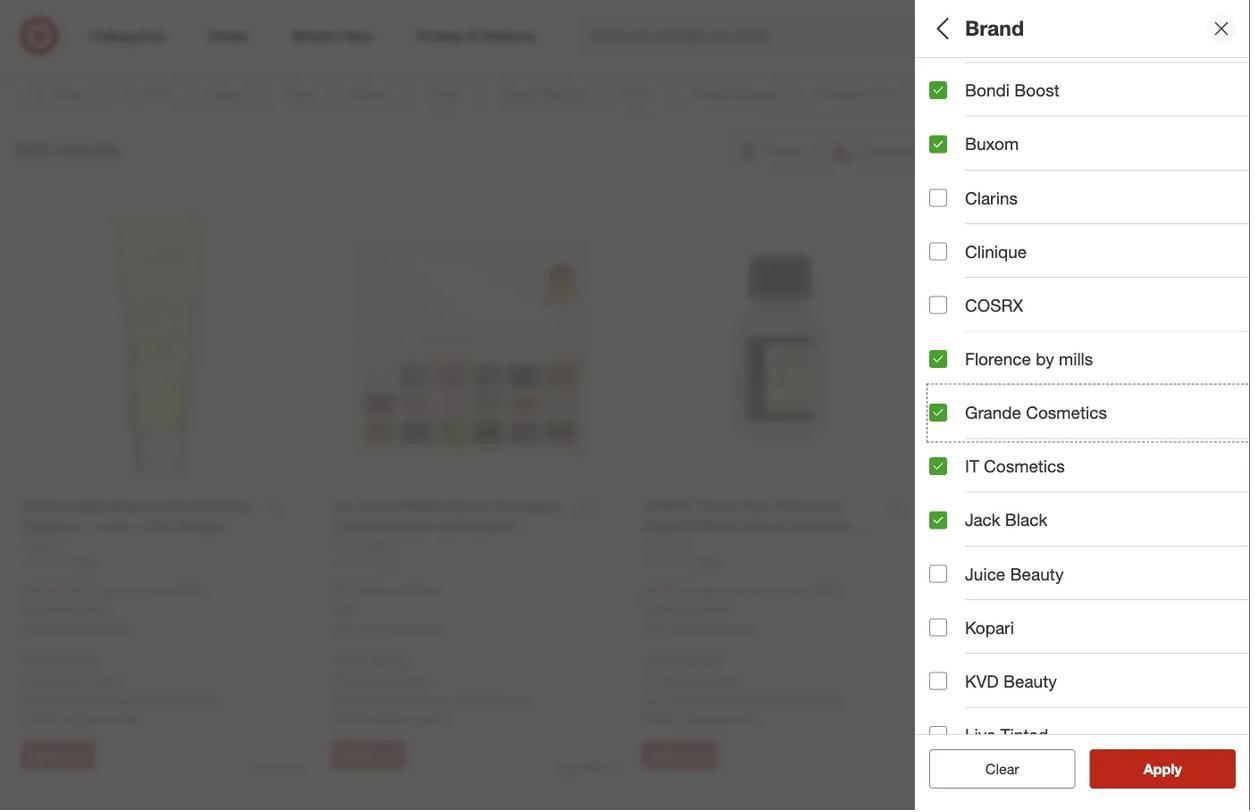 Task type: vqa. For each thing, say whether or not it's contained in the screenshot.
Brand within 'brand anastasia beverly hills; beautyblender; beekman 1802; b'
yes



Task type: describe. For each thing, give the bounding box(es) containing it.
at for $27.00
[[407, 693, 418, 709]]

juice
[[965, 564, 1006, 584]]

check for $27.00
[[332, 711, 368, 726]]

exclusions apply. link up wellness standard
[[958, 672, 1055, 688]]

7
[[1220, 18, 1225, 29]]

wellness
[[929, 702, 1001, 723]]

exclusions apply. link for $24.00's check nearby stores button
[[25, 671, 122, 687]]

1997
[[698, 556, 722, 569]]

1802;
[[1210, 218, 1241, 234]]

florence by mills
[[965, 349, 1093, 369]]

results for see results
[[1155, 761, 1201, 778]]

cosmetics for grande cosmetics
[[1026, 403, 1107, 423]]

search
[[1012, 29, 1055, 46]]

6 link
[[332, 555, 607, 570]]

price
[[929, 389, 971, 410]]

cosmetics for it cosmetics
[[984, 456, 1065, 477]]

$5.89
[[684, 583, 715, 599]]

color button
[[929, 246, 1250, 308]]

nearby for $24.00
[[61, 711, 99, 726]]

health
[[929, 577, 982, 598]]

reg inside '$27.00 reg $54.00 sale when purchased online'
[[378, 583, 396, 599]]

$54.00
[[400, 583, 437, 599]]

all filters dialog
[[915, 0, 1250, 811]]

exclusions for third check nearby stores button
[[647, 671, 707, 687]]

1997 link
[[643, 555, 918, 570]]

guest rating button
[[929, 308, 1250, 371]]

clear for clear all
[[977, 761, 1010, 778]]

price button
[[929, 371, 1250, 433]]

austin for $27.00
[[421, 693, 456, 709]]

-
[[992, 583, 998, 600]]

free shipping * exclusions apply.
[[953, 654, 1055, 688]]

$3.50 - $8.40
[[953, 583, 1037, 600]]

apply. inside free shipping * exclusions apply.
[[1021, 672, 1055, 688]]

( for $5.95
[[681, 583, 684, 599]]

$30.00
[[169, 583, 206, 599]]

filters
[[960, 16, 1015, 41]]

by
[[1036, 349, 1054, 369]]

guest rating
[[929, 327, 1035, 347]]

brand dialog
[[915, 0, 1250, 811]]

rating
[[982, 327, 1035, 347]]

black
[[1005, 510, 1048, 531]]

not for $24.00
[[21, 693, 41, 709]]

Grande Cosmetics checkbox
[[929, 404, 947, 422]]

$24.00 ( $5.71 /ounce ) reg $30.00 sale ends today when purchased online
[[21, 582, 206, 637]]

check nearby stores button for $27.00
[[332, 710, 448, 728]]

kopari
[[965, 618, 1014, 638]]

free for check nearby stores button related to $27.00
[[332, 653, 357, 668]]

9227
[[1009, 556, 1033, 570]]

health facts button
[[929, 559, 1250, 621]]

/fluid
[[715, 583, 743, 599]]

tinted
[[1001, 725, 1048, 746]]

apply button
[[1090, 750, 1236, 789]]

when up benefit
[[953, 624, 981, 638]]

see
[[1125, 761, 1151, 778]]

3 south from the left
[[771, 693, 804, 709]]

standard
[[1006, 702, 1080, 723]]

b
[[1245, 218, 1250, 234]]

865 link
[[21, 555, 296, 570]]

clear for clear
[[986, 761, 1019, 778]]

online down health facts button
[[1038, 624, 1067, 638]]

shade range
[[929, 452, 1037, 472]]

search button
[[1012, 16, 1055, 59]]

buxom
[[965, 134, 1019, 154]]

clear all
[[977, 761, 1028, 778]]

reg inside $5.95 ( $5.89 /fluid ounce ) reg $8.50 sale ends today when purchased online
[[788, 583, 806, 599]]

purchased inside $24.00 ( $5.71 /ounce ) reg $30.00 sale ends today when purchased online
[[52, 623, 103, 637]]

benefit button
[[929, 621, 1250, 684]]

all
[[929, 16, 954, 41]]

Juice Beauty checkbox
[[929, 565, 947, 583]]

wellness standard button
[[929, 684, 1250, 746]]

free for third check nearby stores button
[[643, 653, 667, 668]]

kvd beauty
[[965, 671, 1057, 692]]

brand for brand anastasia beverly hills; beautyblender; beekman 1802; b
[[929, 195, 978, 216]]

when purchased online
[[953, 624, 1067, 638]]

Kopari checkbox
[[929, 619, 947, 637]]

sale inside $24.00 ( $5.71 /ounce ) reg $30.00 sale ends today when purchased online
[[21, 602, 45, 618]]

jack
[[965, 510, 1001, 531]]

clarins
[[965, 188, 1018, 208]]

lamar for $27.00
[[496, 693, 532, 709]]

beauty for kvd beauty
[[1004, 671, 1057, 692]]

when inside '$27.00 reg $54.00 sale when purchased online'
[[332, 623, 360, 637]]

free shipping * * exclusions apply. not available at austin south lamar check nearby stores for $24.00
[[21, 653, 221, 726]]

all
[[1014, 761, 1028, 778]]

austin for $24.00
[[111, 693, 146, 709]]

color
[[929, 264, 973, 285]]

range
[[985, 452, 1037, 472]]

apply. for third check nearby stores button
[[710, 671, 744, 687]]

all filters
[[929, 16, 1015, 41]]

shipping for $24.00's check nearby stores button
[[49, 653, 97, 668]]

584
[[14, 138, 49, 163]]

7 link
[[1193, 16, 1232, 55]]

grande
[[965, 403, 1021, 423]]

clinique
[[965, 241, 1027, 262]]

ends inside $5.95 ( $5.89 /fluid ounce ) reg $8.50 sale ends today when purchased online
[[670, 602, 698, 618]]

3 at from the left
[[718, 693, 729, 709]]

3 austin from the left
[[732, 693, 767, 709]]

shade
[[929, 452, 980, 472]]

south for $24.00
[[149, 693, 182, 709]]

available for $27.00
[[355, 693, 404, 709]]

facts
[[987, 577, 1030, 598]]

$8.40
[[1002, 583, 1037, 600]]

Jack Black checkbox
[[929, 511, 947, 529]]

deals
[[929, 77, 975, 97]]

clear button
[[929, 750, 1076, 789]]

free shipping * * exclusions apply. not available at austin south lamar check nearby stores for $27.00
[[332, 653, 532, 726]]

* inside free shipping * exclusions apply.
[[1029, 654, 1034, 669]]

584 results
[[14, 138, 121, 163]]

check nearby stores button for $24.00
[[21, 710, 137, 728]]

exclusions apply. link for third check nearby stores button
[[647, 671, 744, 687]]

free inside free shipping * exclusions apply.
[[953, 654, 978, 669]]

brand anastasia beverly hills; beautyblender; beekman 1802; b
[[929, 195, 1250, 234]]

shade range button
[[929, 433, 1250, 496]]

online inside '$27.00 reg $54.00 sale when purchased online'
[[417, 623, 445, 637]]

stores for $27.00
[[413, 711, 448, 726]]

$8.50
[[809, 583, 840, 599]]

live
[[965, 725, 996, 746]]

health facts
[[929, 577, 1030, 598]]

shipping for third check nearby stores button
[[671, 653, 719, 668]]

online inside $24.00 ( $5.71 /ounce ) reg $30.00 sale ends today when purchased online
[[106, 623, 135, 637]]

6
[[387, 556, 393, 569]]

grande cosmetics
[[965, 403, 1107, 423]]

boost
[[1015, 80, 1060, 101]]

at for $24.00
[[97, 693, 107, 709]]

kvd
[[965, 671, 999, 692]]

( for $24.00
[[67, 583, 71, 599]]

3 free shipping * * exclusions apply. not available at austin south lamar check nearby stores from the left
[[643, 653, 842, 726]]



Task type: locate. For each thing, give the bounding box(es) containing it.
0 vertical spatial brand
[[965, 16, 1024, 41]]

1 south from the left
[[149, 693, 182, 709]]

reg down 865 link on the left bottom
[[147, 583, 165, 599]]

exclusions
[[25, 671, 85, 687], [336, 671, 396, 687], [647, 671, 707, 687], [958, 672, 1018, 688]]

when inside $24.00 ( $5.71 /ounce ) reg $30.00 sale ends today when purchased online
[[21, 623, 49, 637]]

1 horizontal spatial available
[[355, 693, 404, 709]]

2 nearby from the left
[[371, 711, 410, 726]]

brand inside "dialog"
[[965, 16, 1024, 41]]

0 horizontal spatial lamar
[[186, 693, 221, 709]]

apply. down '$27.00 reg $54.00 sale when purchased online'
[[399, 671, 433, 687]]

0 horizontal spatial at
[[97, 693, 107, 709]]

2 horizontal spatial reg
[[788, 583, 806, 599]]

0 horizontal spatial (
[[67, 583, 71, 599]]

purchased inside $5.95 ( $5.89 /fluid ounce ) reg $8.50 sale ends today when purchased online
[[673, 623, 724, 637]]

IT Cosmetics checkbox
[[929, 458, 947, 476]]

clear all button
[[929, 750, 1076, 789]]

(
[[67, 583, 71, 599], [681, 583, 684, 599]]

sale down $5.95
[[643, 602, 667, 618]]

sponsored
[[250, 760, 303, 774], [561, 760, 614, 774]]

reg inside $24.00 ( $5.71 /ounce ) reg $30.00 sale ends today when purchased online
[[147, 583, 165, 599]]

guest
[[929, 327, 977, 347]]

sponsored for $27.00
[[561, 760, 614, 774]]

3 lamar from the left
[[807, 693, 842, 709]]

2 horizontal spatial sale
[[643, 602, 667, 618]]

sale inside $5.95 ( $5.89 /fluid ounce ) reg $8.50 sale ends today when purchased online
[[643, 602, 667, 618]]

1 horizontal spatial austin
[[421, 693, 456, 709]]

anastasia
[[929, 218, 984, 234]]

south
[[149, 693, 182, 709], [460, 693, 493, 709], [771, 693, 804, 709]]

1 horizontal spatial sponsored
[[561, 760, 614, 774]]

exclusions for $24.00's check nearby stores button
[[25, 671, 85, 687]]

2 stores from the left
[[413, 711, 448, 726]]

shipping for check nearby stores button related to $27.00
[[360, 653, 408, 668]]

shipping down $5.95 ( $5.89 /fluid ounce ) reg $8.50 sale ends today when purchased online
[[671, 653, 719, 668]]

COSRX checkbox
[[929, 296, 947, 314]]

( inside $5.95 ( $5.89 /fluid ounce ) reg $8.50 sale ends today when purchased online
[[681, 583, 684, 599]]

when down $5.95
[[643, 623, 670, 637]]

2 austin from the left
[[421, 693, 456, 709]]

1 lamar from the left
[[186, 693, 221, 709]]

0 horizontal spatial sale
[[21, 602, 45, 618]]

1 ends from the left
[[49, 602, 77, 618]]

apply. for check nearby stores button related to $27.00
[[399, 671, 433, 687]]

2 sale from the left
[[332, 602, 356, 618]]

$27.00 reg $54.00 sale when purchased online
[[332, 582, 445, 637]]

1 vertical spatial cosmetics
[[984, 456, 1065, 477]]

deals button
[[929, 58, 1250, 121]]

beautyblender;
[[1063, 218, 1150, 234]]

2 sponsored from the left
[[561, 760, 614, 774]]

lamar for $24.00
[[186, 693, 221, 709]]

2 horizontal spatial free shipping * * exclusions apply. not available at austin south lamar check nearby stores
[[643, 653, 842, 726]]

see results button
[[1090, 750, 1236, 789]]

2 ( from the left
[[681, 583, 684, 599]]

3 sale from the left
[[643, 602, 667, 618]]

2 horizontal spatial nearby
[[682, 711, 720, 726]]

*
[[97, 653, 101, 668], [408, 653, 412, 668], [719, 653, 723, 668], [1029, 654, 1034, 669], [21, 671, 25, 687], [332, 671, 336, 687], [643, 671, 647, 687]]

1 sale from the left
[[21, 602, 45, 618]]

3 check nearby stores button from the left
[[643, 710, 758, 728]]

2 clear from the left
[[986, 761, 1019, 778]]

type button
[[929, 121, 1250, 183]]

shipping inside free shipping * exclusions apply.
[[982, 654, 1029, 669]]

nearby
[[61, 711, 99, 726], [371, 711, 410, 726], [682, 711, 720, 726]]

) inside $5.95 ( $5.89 /fluid ounce ) reg $8.50 sale ends today when purchased online
[[781, 583, 784, 599]]

1 not from the left
[[21, 693, 41, 709]]

2 ) from the left
[[781, 583, 784, 599]]

results inside see results button
[[1155, 761, 1201, 778]]

1 horizontal spatial stores
[[413, 711, 448, 726]]

1 austin from the left
[[111, 693, 146, 709]]

0 vertical spatial results
[[54, 138, 121, 163]]

when inside $5.95 ( $5.89 /fluid ounce ) reg $8.50 sale ends today when purchased online
[[643, 623, 670, 637]]

2 horizontal spatial not
[[643, 693, 663, 709]]

cosmetics down mills
[[1026, 403, 1107, 423]]

product form button
[[929, 496, 1250, 559]]

results right 584
[[54, 138, 121, 163]]

1 at from the left
[[97, 693, 107, 709]]

3 nearby from the left
[[682, 711, 720, 726]]

2 reg from the left
[[378, 583, 396, 599]]

1 horizontal spatial nearby
[[371, 711, 410, 726]]

when
[[21, 623, 49, 637], [332, 623, 360, 637], [643, 623, 670, 637], [953, 624, 981, 638]]

0 horizontal spatial ends
[[49, 602, 77, 618]]

2 free shipping * * exclusions apply. not available at austin south lamar check nearby stores from the left
[[332, 653, 532, 726]]

1 check nearby stores button from the left
[[21, 710, 137, 728]]

sale
[[21, 602, 45, 618], [332, 602, 356, 618], [643, 602, 667, 618]]

865
[[76, 556, 94, 569]]

1 horizontal spatial check nearby stores button
[[332, 710, 448, 728]]

apply
[[1144, 761, 1182, 778]]

online down /ounce
[[106, 623, 135, 637]]

3 check from the left
[[643, 711, 679, 726]]

check
[[21, 711, 57, 726], [332, 711, 368, 726], [643, 711, 679, 726]]

free down $5.95
[[643, 653, 667, 668]]

1 today from the left
[[80, 602, 112, 618]]

1 horizontal spatial check
[[332, 711, 368, 726]]

clear inside clear all button
[[977, 761, 1010, 778]]

2 horizontal spatial lamar
[[807, 693, 842, 709]]

product form
[[929, 514, 1040, 535]]

not
[[21, 693, 41, 709], [332, 693, 352, 709], [643, 693, 663, 709]]

) down 1997 link
[[781, 583, 784, 599]]

brand inside brand anastasia beverly hills; beautyblender; beekman 1802; b
[[929, 195, 978, 216]]

nearby for $27.00
[[371, 711, 410, 726]]

1 ( from the left
[[67, 583, 71, 599]]

sponsored for $24.00
[[250, 760, 303, 774]]

0 horizontal spatial )
[[140, 583, 143, 599]]

2 lamar from the left
[[496, 693, 532, 709]]

online down $54.00
[[417, 623, 445, 637]]

hills;
[[1032, 218, 1060, 234]]

$3.50
[[953, 583, 988, 600]]

3 stores from the left
[[724, 711, 758, 726]]

( inside $24.00 ( $5.71 /ounce ) reg $30.00 sale ends today when purchased online
[[67, 583, 71, 599]]

1 ) from the left
[[140, 583, 143, 599]]

)
[[140, 583, 143, 599], [781, 583, 784, 599]]

form
[[998, 514, 1040, 535]]

1 vertical spatial results
[[1155, 761, 1201, 778]]

bondi
[[965, 80, 1010, 101]]

1 vertical spatial beauty
[[1004, 671, 1057, 692]]

0 horizontal spatial sponsored
[[250, 760, 303, 774]]

today inside $5.95 ( $5.89 /fluid ounce ) reg $8.50 sale ends today when purchased online
[[702, 602, 733, 618]]

mills
[[1059, 349, 1093, 369]]

not for $27.00
[[332, 693, 352, 709]]

benefit
[[929, 640, 987, 660]]

1 reg from the left
[[147, 583, 165, 599]]

1 horizontal spatial free shipping * * exclusions apply. not available at austin south lamar check nearby stores
[[332, 653, 532, 726]]

beekman
[[1153, 218, 1206, 234]]

advertisement region
[[89, 0, 1161, 42]]

( right $5.95
[[681, 583, 684, 599]]

1 horizontal spatial today
[[702, 602, 733, 618]]

check for $24.00
[[21, 711, 57, 726]]

Bondi Boost checkbox
[[929, 81, 947, 99]]

type
[[929, 139, 967, 160]]

2 check from the left
[[332, 711, 368, 726]]

ends inside $24.00 ( $5.71 /ounce ) reg $30.00 sale ends today when purchased online
[[49, 602, 77, 618]]

live tinted
[[965, 725, 1048, 746]]

results right the "see"
[[1155, 761, 1201, 778]]

clear left all
[[977, 761, 1010, 778]]

$24.00
[[21, 582, 64, 600]]

1 sponsored from the left
[[250, 760, 303, 774]]

results
[[54, 138, 121, 163], [1155, 761, 1201, 778]]

available
[[45, 693, 93, 709], [355, 693, 404, 709], [666, 693, 715, 709]]

1 horizontal spatial not
[[332, 693, 352, 709]]

2 today from the left
[[702, 602, 733, 618]]

exclusions for check nearby stores button related to $27.00
[[336, 671, 396, 687]]

apply. for $24.00's check nearby stores button
[[89, 671, 122, 687]]

apply. up standard
[[1021, 672, 1055, 688]]

jack black
[[965, 510, 1048, 531]]

available for $24.00
[[45, 693, 93, 709]]

results for 584 results
[[54, 138, 121, 163]]

shipping up the kvd beauty
[[982, 654, 1029, 669]]

florence
[[965, 349, 1031, 369]]

2 at from the left
[[407, 693, 418, 709]]

2 horizontal spatial stores
[[724, 711, 758, 726]]

when down $27.00
[[332, 623, 360, 637]]

today down /fluid at the right bottom of page
[[702, 602, 733, 618]]

reg down '6'
[[378, 583, 396, 599]]

2 horizontal spatial at
[[718, 693, 729, 709]]

3 reg from the left
[[788, 583, 806, 599]]

purchased up free shipping * exclusions apply.
[[984, 624, 1035, 638]]

$27.00
[[332, 582, 375, 600]]

brand right the 'all'
[[965, 16, 1024, 41]]

1 horizontal spatial (
[[681, 583, 684, 599]]

3 available from the left
[[666, 693, 715, 709]]

0 horizontal spatial today
[[80, 602, 112, 618]]

0 horizontal spatial reg
[[147, 583, 165, 599]]

sale down $24.00 at left bottom
[[21, 602, 45, 618]]

cosmetics right it
[[984, 456, 1065, 477]]

0 horizontal spatial check
[[21, 711, 57, 726]]

exclusions apply. link down $24.00 ( $5.71 /ounce ) reg $30.00 sale ends today when purchased online at left bottom
[[25, 671, 122, 687]]

free for $24.00's check nearby stores button
[[21, 653, 46, 668]]

online down /fluid at the right bottom of page
[[727, 623, 756, 637]]

ends
[[49, 602, 77, 618], [670, 602, 698, 618]]

free
[[21, 653, 46, 668], [332, 653, 357, 668], [643, 653, 667, 668], [953, 654, 978, 669]]

1 horizontal spatial reg
[[378, 583, 396, 599]]

product
[[929, 514, 994, 535]]

1 stores from the left
[[102, 711, 137, 726]]

shipping
[[49, 653, 97, 668], [360, 653, 408, 668], [671, 653, 719, 668], [982, 654, 1029, 669]]

check nearby stores button
[[21, 710, 137, 728], [332, 710, 448, 728], [643, 710, 758, 728]]

1 horizontal spatial lamar
[[496, 693, 532, 709]]

wellness standard
[[929, 702, 1080, 723]]

exclusions apply. link
[[25, 671, 122, 687], [336, 671, 433, 687], [647, 671, 744, 687], [958, 672, 1055, 688]]

0 horizontal spatial free shipping * * exclusions apply. not available at austin south lamar check nearby stores
[[21, 653, 221, 726]]

purchased
[[52, 623, 103, 637], [363, 623, 414, 637], [673, 623, 724, 637], [984, 624, 1035, 638]]

reg
[[147, 583, 165, 599], [378, 583, 396, 599], [788, 583, 806, 599]]

purchased inside '$27.00 reg $54.00 sale when purchased online'
[[363, 623, 414, 637]]

0 horizontal spatial results
[[54, 138, 121, 163]]

Florence by mills checkbox
[[929, 350, 947, 368]]

online inside $5.95 ( $5.89 /fluid ounce ) reg $8.50 sale ends today when purchased online
[[727, 623, 756, 637]]

ends down $24.00 at left bottom
[[49, 602, 77, 618]]

1 nearby from the left
[[61, 711, 99, 726]]

brand for brand
[[965, 16, 1024, 41]]

2 ends from the left
[[670, 602, 698, 618]]

purchased down $5.89
[[673, 623, 724, 637]]

) inside $24.00 ( $5.71 /ounce ) reg $30.00 sale ends today when purchased online
[[140, 583, 143, 599]]

today inside $24.00 ( $5.71 /ounce ) reg $30.00 sale ends today when purchased online
[[80, 602, 112, 618]]

it cosmetics
[[965, 456, 1065, 477]]

apply. down $5.95 ( $5.89 /fluid ounce ) reg $8.50 sale ends today when purchased online
[[710, 671, 744, 687]]

today down '$5.71'
[[80, 602, 112, 618]]

2 horizontal spatial south
[[771, 693, 804, 709]]

Clarins checkbox
[[929, 189, 947, 207]]

0 vertical spatial cosmetics
[[1026, 403, 1107, 423]]

it
[[965, 456, 979, 477]]

austin
[[111, 693, 146, 709], [421, 693, 456, 709], [732, 693, 767, 709]]

brand
[[965, 16, 1024, 41], [929, 195, 978, 216]]

apply. down $24.00 ( $5.71 /ounce ) reg $30.00 sale ends today when purchased online at left bottom
[[89, 671, 122, 687]]

ends down $5.89
[[670, 602, 698, 618]]

2 available from the left
[[355, 693, 404, 709]]

0 vertical spatial beauty
[[1010, 564, 1064, 584]]

sale inside '$27.00 reg $54.00 sale when purchased online'
[[332, 602, 356, 618]]

) down 865 link on the left bottom
[[140, 583, 143, 599]]

3 not from the left
[[643, 693, 663, 709]]

exclusions apply. link down '$27.00 reg $54.00 sale when purchased online'
[[336, 671, 433, 687]]

KVD Beauty checkbox
[[929, 673, 947, 691]]

2 not from the left
[[332, 693, 352, 709]]

1 horizontal spatial )
[[781, 583, 784, 599]]

( right $24.00 at left bottom
[[67, 583, 71, 599]]

0 horizontal spatial check nearby stores button
[[21, 710, 137, 728]]

purchased down $54.00
[[363, 623, 414, 637]]

exclusions apply. link for check nearby stores button related to $27.00
[[336, 671, 433, 687]]

1 horizontal spatial sale
[[332, 602, 356, 618]]

shipping down '$27.00 reg $54.00 sale when purchased online'
[[360, 653, 408, 668]]

0 horizontal spatial south
[[149, 693, 182, 709]]

$5.95
[[643, 582, 677, 600]]

free up kvd
[[953, 654, 978, 669]]

$5.71
[[71, 583, 101, 599]]

1 clear from the left
[[977, 761, 1010, 778]]

brand up anastasia
[[929, 195, 978, 216]]

exclusions apply. link down $5.95 ( $5.89 /fluid ounce ) reg $8.50 sale ends today when purchased online
[[647, 671, 744, 687]]

beverly
[[987, 218, 1029, 234]]

free down '$27.00 reg $54.00 sale when purchased online'
[[332, 653, 357, 668]]

sale down $27.00
[[332, 602, 356, 618]]

Buxom checkbox
[[929, 135, 947, 153]]

/ounce
[[101, 583, 140, 599]]

2 check nearby stores button from the left
[[332, 710, 448, 728]]

1 horizontal spatial ends
[[670, 602, 698, 618]]

0 horizontal spatial available
[[45, 693, 93, 709]]

1 horizontal spatial south
[[460, 693, 493, 709]]

0 horizontal spatial austin
[[111, 693, 146, 709]]

1 available from the left
[[45, 693, 93, 709]]

0 horizontal spatial not
[[21, 693, 41, 709]]

free down $24.00 at left bottom
[[21, 653, 46, 668]]

2 horizontal spatial check nearby stores button
[[643, 710, 758, 728]]

0 horizontal spatial nearby
[[61, 711, 99, 726]]

2 south from the left
[[460, 693, 493, 709]]

2 horizontal spatial available
[[666, 693, 715, 709]]

What can we help you find? suggestions appear below search field
[[580, 16, 1024, 55]]

bondi boost
[[965, 80, 1060, 101]]

stores for $24.00
[[102, 711, 137, 726]]

1 free shipping * * exclusions apply. not available at austin south lamar check nearby stores from the left
[[21, 653, 221, 726]]

1 check from the left
[[21, 711, 57, 726]]

0 horizontal spatial stores
[[102, 711, 137, 726]]

1 vertical spatial brand
[[929, 195, 978, 216]]

cosrx
[[965, 295, 1023, 316]]

1 horizontal spatial results
[[1155, 761, 1201, 778]]

free shipping * * exclusions apply. not available at austin south lamar check nearby stores
[[21, 653, 221, 726], [332, 653, 532, 726], [643, 653, 842, 726]]

clear
[[977, 761, 1010, 778], [986, 761, 1019, 778]]

lamar
[[186, 693, 221, 709], [496, 693, 532, 709], [807, 693, 842, 709]]

clear down live tinted
[[986, 761, 1019, 778]]

exclusions inside free shipping * exclusions apply.
[[958, 672, 1018, 688]]

purchased down '$5.71'
[[52, 623, 103, 637]]

when down $24.00 at left bottom
[[21, 623, 49, 637]]

2 horizontal spatial austin
[[732, 693, 767, 709]]

shipping down $24.00 ( $5.71 /ounce ) reg $30.00 sale ends today when purchased online at left bottom
[[49, 653, 97, 668]]

beauty for juice beauty
[[1010, 564, 1064, 584]]

1 horizontal spatial at
[[407, 693, 418, 709]]

2 horizontal spatial check
[[643, 711, 679, 726]]

ounce
[[746, 583, 781, 599]]

south for $27.00
[[460, 693, 493, 709]]

Clinique checkbox
[[929, 243, 947, 261]]

clear inside clear button
[[986, 761, 1019, 778]]

reg left $8.50
[[788, 583, 806, 599]]



